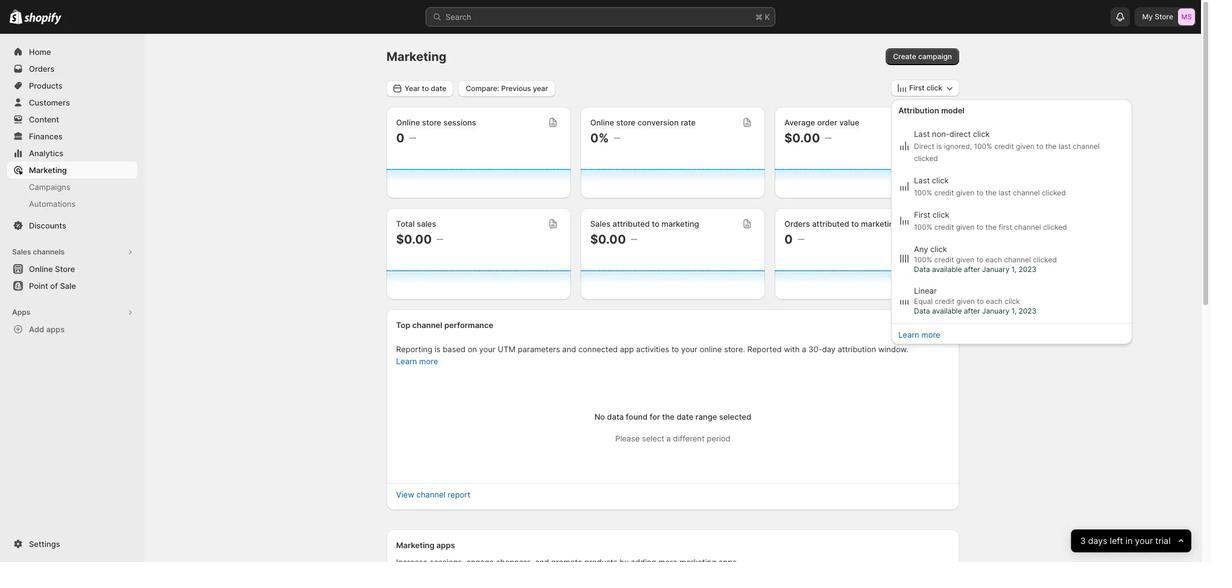 Task type: describe. For each thing, give the bounding box(es) containing it.
given for first click
[[956, 223, 975, 232]]

last inside last click 100% credit given to the last channel clicked
[[999, 188, 1011, 197]]

sale
[[60, 281, 76, 291]]

click for first click 100% credit given to the first channel clicked
[[933, 210, 950, 220]]

online
[[700, 344, 722, 354]]

with
[[784, 344, 800, 354]]

create campaign
[[893, 52, 952, 61]]

search
[[446, 12, 472, 22]]

given inside last non-direct click direct is ignored, 100% credit given to the last channel clicked
[[1016, 142, 1035, 151]]

my
[[1143, 12, 1153, 21]]

point of sale link
[[7, 277, 138, 294]]

finances
[[29, 131, 63, 141]]

any click 100% credit given to each channel clicked data available after january 1, 2023
[[914, 244, 1057, 274]]

1 horizontal spatial more
[[922, 330, 941, 340]]

sessions
[[444, 118, 476, 127]]

marketing link
[[7, 162, 138, 179]]

menu containing last non-direct click
[[895, 124, 1129, 320]]

apps button
[[7, 304, 138, 321]]

online store sessions
[[396, 118, 476, 127]]

online store link
[[7, 261, 138, 277]]

is inside last non-direct click direct is ignored, 100% credit given to the last channel clicked
[[937, 142, 942, 151]]

to inside linear equal credit given to each click data available after january 1, 2023
[[977, 297, 984, 306]]

credit inside last non-direct click direct is ignored, 100% credit given to the last channel clicked
[[995, 142, 1014, 151]]

add apps button
[[7, 321, 138, 338]]

1 horizontal spatial your
[[681, 344, 698, 354]]

discounts
[[29, 221, 66, 230]]

conversion
[[638, 118, 679, 127]]

linear
[[914, 286, 937, 296]]

year
[[533, 84, 548, 93]]

0%
[[591, 131, 609, 145]]

channel inside view channel report button
[[417, 490, 446, 499]]

last click 100% credit given to the last channel clicked
[[914, 176, 1066, 197]]

credit for first click
[[935, 223, 954, 232]]

3 days left in your trial
[[1081, 535, 1171, 546]]

store for my store
[[1155, 12, 1174, 21]]

data inside linear equal credit given to each click data available after january 1, 2023
[[914, 306, 930, 315]]

2023 inside any click 100% credit given to each channel clicked data available after january 1, 2023
[[1019, 265, 1037, 274]]

my store
[[1143, 12, 1174, 21]]

performance
[[444, 320, 494, 330]]

create
[[893, 52, 917, 61]]

2023 inside linear equal credit given to each click data available after january 1, 2023
[[1019, 306, 1037, 315]]

the inside last click 100% credit given to the last channel clicked
[[986, 188, 997, 197]]

day
[[822, 344, 836, 354]]

store.
[[724, 344, 745, 354]]

discounts link
[[7, 217, 138, 234]]

online for 0%
[[591, 118, 614, 127]]

click inside last non-direct click direct is ignored, 100% credit given to the last channel clicked
[[973, 129, 990, 139]]

first click 100% credit given to the first channel clicked
[[914, 210, 1067, 232]]

connected
[[579, 344, 618, 354]]

equal
[[914, 297, 933, 306]]

clicked inside last click 100% credit given to the last channel clicked
[[1042, 188, 1066, 197]]

attributed for $0.00
[[613, 219, 650, 229]]

a inside the 'reporting is based on your utm parameters and connected app activities to your online store. reported with a 30-day attribution window. learn more'
[[802, 344, 807, 354]]

available inside linear equal credit given to each click data available after january 1, 2023
[[932, 306, 962, 315]]

credit for any click
[[935, 255, 954, 264]]

customers link
[[7, 94, 138, 111]]

top
[[396, 320, 411, 330]]

3 days left in your trial button
[[1072, 530, 1192, 553]]

first click
[[910, 83, 943, 92]]

channels
[[33, 247, 65, 256]]

⌘
[[756, 12, 763, 22]]

first for first click
[[910, 83, 925, 92]]

first click button
[[892, 80, 960, 97]]

channel inside last non-direct click direct is ignored, 100% credit given to the last channel clicked
[[1073, 142, 1100, 151]]

point of sale
[[29, 281, 76, 291]]

date inside dropdown button
[[431, 84, 447, 93]]

learn more
[[899, 330, 941, 340]]

products link
[[7, 77, 138, 94]]

your for reporting
[[479, 344, 496, 354]]

clicked inside last non-direct click direct is ignored, 100% credit given to the last channel clicked
[[914, 154, 938, 163]]

based
[[443, 344, 466, 354]]

last inside last non-direct click direct is ignored, 100% credit given to the last channel clicked
[[1059, 142, 1071, 151]]

found
[[626, 412, 648, 422]]

given inside linear equal credit given to each click data available after january 1, 2023
[[957, 297, 975, 306]]

parameters
[[518, 344, 560, 354]]

clicked inside first click 100% credit given to the first channel clicked
[[1043, 223, 1067, 232]]

year to date
[[405, 84, 447, 93]]

store for 0
[[422, 118, 442, 127]]

last for last non-direct click
[[914, 129, 930, 139]]

no data found for the date range selected
[[595, 412, 752, 422]]

sales for sales channels
[[12, 247, 31, 256]]

0 vertical spatial marketing
[[387, 49, 447, 64]]

create campaign button
[[886, 48, 960, 65]]

total
[[396, 219, 415, 229]]

rate
[[681, 118, 696, 127]]

learn inside the 'reporting is based on your utm parameters and connected app activities to your online store. reported with a 30-day attribution window. learn more'
[[396, 356, 417, 366]]

add
[[29, 325, 44, 334]]

linear equal credit given to each click data available after january 1, 2023
[[914, 286, 1037, 315]]

sales channels
[[12, 247, 65, 256]]

credit inside linear equal credit given to each click data available after january 1, 2023
[[935, 297, 955, 306]]

please select a different period
[[616, 434, 731, 443]]

100% inside last non-direct click direct is ignored, 100% credit given to the last channel clicked
[[974, 142, 993, 151]]

each inside linear equal credit given to each click data available after january 1, 2023
[[986, 297, 1003, 306]]

reported
[[748, 344, 782, 354]]

100% for any click
[[914, 255, 933, 264]]

campaign
[[919, 52, 952, 61]]

channel inside any click 100% credit given to each channel clicked data available after january 1, 2023
[[1005, 255, 1031, 264]]

click inside linear equal credit given to each click data available after january 1, 2023
[[1005, 297, 1020, 306]]

to inside the 'reporting is based on your utm parameters and connected app activities to your online store. reported with a 30-day attribution window. learn more'
[[672, 344, 679, 354]]

⌘ k
[[756, 12, 770, 22]]

more inside the 'reporting is based on your utm parameters and connected app activities to your online store. reported with a 30-day attribution window. learn more'
[[419, 356, 438, 366]]

home link
[[7, 43, 138, 60]]

channel inside last click 100% credit given to the last channel clicked
[[1013, 188, 1040, 197]]

no change image for sales
[[437, 235, 443, 244]]

to inside first click 100% credit given to the first channel clicked
[[977, 223, 984, 232]]

settings link
[[7, 536, 138, 553]]

click for last click 100% credit given to the last channel clicked
[[932, 176, 949, 185]]

30-
[[809, 344, 822, 354]]

sales
[[417, 219, 436, 229]]

analytics
[[29, 148, 64, 158]]

orders for orders
[[29, 64, 55, 74]]

different
[[673, 434, 705, 443]]

no
[[595, 412, 605, 422]]

range
[[696, 412, 717, 422]]

activities
[[636, 344, 670, 354]]

after inside any click 100% credit given to each channel clicked data available after january 1, 2023
[[964, 265, 981, 274]]

campaigns
[[29, 182, 70, 192]]

selected
[[719, 412, 752, 422]]

any
[[914, 244, 929, 254]]

$0.00 for total
[[396, 232, 432, 247]]

year
[[405, 84, 420, 93]]

automations link
[[7, 195, 138, 212]]

attribution model
[[899, 106, 965, 115]]

no change image for order
[[825, 133, 832, 143]]

0 for online
[[396, 131, 405, 145]]



Task type: locate. For each thing, give the bounding box(es) containing it.
attributed
[[613, 219, 650, 229], [812, 219, 850, 229]]

1, down first
[[1012, 265, 1017, 274]]

100% down any
[[914, 255, 933, 264]]

sales attributed to marketing
[[591, 219, 699, 229]]

last inside last click 100% credit given to the last channel clicked
[[914, 176, 930, 185]]

data down the equal
[[914, 306, 930, 315]]

view channel report button
[[389, 486, 478, 503]]

analytics link
[[7, 145, 138, 162]]

credit inside last click 100% credit given to the last channel clicked
[[935, 188, 954, 197]]

1 vertical spatial learn
[[396, 356, 417, 366]]

credit
[[995, 142, 1014, 151], [935, 188, 954, 197], [935, 223, 954, 232], [935, 255, 954, 264], [935, 297, 955, 306]]

my store image
[[1179, 8, 1196, 25]]

a left 30-
[[802, 344, 807, 354]]

$0.00
[[785, 131, 820, 145], [396, 232, 432, 247], [591, 232, 626, 247]]

1 store from the left
[[422, 118, 442, 127]]

given inside last click 100% credit given to the last channel clicked
[[956, 188, 975, 197]]

1 horizontal spatial online
[[396, 118, 420, 127]]

no change image for store
[[409, 133, 416, 143]]

store for online store
[[55, 264, 75, 274]]

0 vertical spatial available
[[932, 265, 962, 274]]

non-
[[932, 129, 950, 139]]

1 horizontal spatial is
[[937, 142, 942, 151]]

last inside last non-direct click direct is ignored, 100% credit given to the last channel clicked
[[914, 129, 930, 139]]

available
[[932, 265, 962, 274], [932, 306, 962, 315]]

0 vertical spatial 0
[[396, 131, 405, 145]]

no change image down order
[[825, 133, 832, 143]]

3
[[1081, 535, 1086, 546]]

clicked inside any click 100% credit given to each channel clicked data available after january 1, 2023
[[1033, 255, 1057, 264]]

1 vertical spatial date
[[677, 412, 694, 422]]

reporting
[[396, 344, 433, 354]]

1 horizontal spatial store
[[1155, 12, 1174, 21]]

after down any click 100% credit given to each channel clicked data available after january 1, 2023
[[964, 306, 981, 315]]

your for 3
[[1136, 535, 1154, 546]]

after
[[964, 265, 981, 274], [964, 306, 981, 315]]

given up first click 100% credit given to the first channel clicked
[[956, 188, 975, 197]]

0 vertical spatial after
[[964, 265, 981, 274]]

0 horizontal spatial is
[[435, 344, 441, 354]]

1 horizontal spatial sales
[[591, 219, 611, 229]]

to inside last click 100% credit given to the last channel clicked
[[977, 188, 984, 197]]

learn down reporting
[[396, 356, 417, 366]]

the inside first click 100% credit given to the first channel clicked
[[986, 223, 997, 232]]

clicked
[[914, 154, 938, 163], [1042, 188, 1066, 197], [1043, 223, 1067, 232], [1033, 255, 1057, 264]]

1 vertical spatial sales
[[12, 247, 31, 256]]

1 1, from the top
[[1012, 265, 1017, 274]]

0 horizontal spatial store
[[55, 264, 75, 274]]

0 horizontal spatial apps
[[46, 325, 65, 334]]

0 vertical spatial january
[[983, 265, 1010, 274]]

1 vertical spatial data
[[914, 306, 930, 315]]

click right direct
[[973, 129, 990, 139]]

date right year
[[431, 84, 447, 93]]

data
[[914, 265, 930, 274], [914, 306, 930, 315]]

add apps
[[29, 325, 65, 334]]

1 horizontal spatial marketing
[[861, 219, 899, 229]]

apps down view channel report
[[437, 540, 455, 550]]

1, inside any click 100% credit given to each channel clicked data available after january 1, 2023
[[1012, 265, 1017, 274]]

2 horizontal spatial no change image
[[631, 235, 638, 244]]

campaigns link
[[7, 179, 138, 195]]

1 vertical spatial after
[[964, 306, 981, 315]]

$0.00 for sales
[[591, 232, 626, 247]]

sales channels button
[[7, 244, 138, 261]]

utm
[[498, 344, 516, 354]]

given up any click 100% credit given to each channel clicked data available after january 1, 2023
[[956, 223, 975, 232]]

1 vertical spatial is
[[435, 344, 441, 354]]

given right the equal
[[957, 297, 975, 306]]

to inside last non-direct click direct is ignored, 100% credit given to the last channel clicked
[[1037, 142, 1044, 151]]

on
[[468, 344, 477, 354]]

0 vertical spatial learn
[[899, 330, 920, 340]]

no change image down online store sessions
[[409, 133, 416, 143]]

0 vertical spatial last
[[1059, 142, 1071, 151]]

2 last from the top
[[914, 176, 930, 185]]

0 horizontal spatial no change image
[[437, 235, 443, 244]]

first for first click 100% credit given to the first channel clicked
[[914, 210, 931, 220]]

direct
[[950, 129, 971, 139]]

marketing up year
[[387, 49, 447, 64]]

1 horizontal spatial apps
[[437, 540, 455, 550]]

settings
[[29, 539, 60, 549]]

0 horizontal spatial a
[[667, 434, 671, 443]]

last for last click
[[914, 176, 930, 185]]

automations
[[29, 199, 76, 209]]

1 vertical spatial january
[[983, 306, 1010, 315]]

given up last click 100% credit given to the last channel clicked
[[1016, 142, 1035, 151]]

learn more link up window.
[[899, 330, 941, 340]]

products
[[29, 81, 63, 90]]

sales for sales attributed to marketing
[[591, 219, 611, 229]]

credit inside any click 100% credit given to each channel clicked data available after january 1, 2023
[[935, 255, 954, 264]]

2 available from the top
[[932, 306, 962, 315]]

model
[[942, 106, 965, 115]]

marketing
[[387, 49, 447, 64], [29, 165, 67, 175], [396, 540, 435, 550]]

apps
[[12, 308, 30, 317]]

credit for last click
[[935, 188, 954, 197]]

is left based
[[435, 344, 441, 354]]

period
[[707, 434, 731, 443]]

1, down any click 100% credit given to each channel clicked data available after january 1, 2023
[[1012, 306, 1017, 315]]

each down any click 100% credit given to each channel clicked data available after january 1, 2023
[[986, 297, 1003, 306]]

2 1, from the top
[[1012, 306, 1017, 315]]

1, inside linear equal credit given to each click data available after january 1, 2023
[[1012, 306, 1017, 315]]

0 down orders attributed to marketing
[[785, 232, 793, 247]]

your left online
[[681, 344, 698, 354]]

1 vertical spatial more
[[419, 356, 438, 366]]

1 vertical spatial last
[[999, 188, 1011, 197]]

0 vertical spatial is
[[937, 142, 942, 151]]

more down reporting
[[419, 356, 438, 366]]

no change image for attributed
[[798, 235, 805, 244]]

year to date button
[[387, 80, 454, 97]]

marketing down analytics
[[29, 165, 67, 175]]

order
[[818, 118, 838, 127]]

average
[[785, 118, 815, 127]]

select
[[642, 434, 665, 443]]

click inside dropdown button
[[927, 83, 943, 92]]

2 january from the top
[[983, 306, 1010, 315]]

click inside last click 100% credit given to the last channel clicked
[[932, 176, 949, 185]]

0 horizontal spatial $0.00
[[396, 232, 432, 247]]

2 after from the top
[[964, 306, 981, 315]]

given inside first click 100% credit given to the first channel clicked
[[956, 223, 975, 232]]

days
[[1089, 535, 1108, 546]]

0 horizontal spatial attributed
[[613, 219, 650, 229]]

1 vertical spatial each
[[986, 297, 1003, 306]]

available inside any click 100% credit given to each channel clicked data available after january 1, 2023
[[932, 265, 962, 274]]

first up any
[[914, 210, 931, 220]]

orders for orders attributed to marketing
[[785, 219, 810, 229]]

window.
[[879, 344, 909, 354]]

first
[[999, 223, 1013, 232]]

1 horizontal spatial store
[[616, 118, 636, 127]]

0 horizontal spatial your
[[479, 344, 496, 354]]

online for 0
[[396, 118, 420, 127]]

100% right ignored,
[[974, 142, 993, 151]]

last
[[1059, 142, 1071, 151], [999, 188, 1011, 197]]

1 vertical spatial marketing
[[29, 165, 67, 175]]

1 vertical spatial first
[[914, 210, 931, 220]]

0 horizontal spatial date
[[431, 84, 447, 93]]

click for any click 100% credit given to each channel clicked data available after january 1, 2023
[[931, 244, 947, 254]]

report
[[448, 490, 471, 499]]

click inside first click 100% credit given to the first channel clicked
[[933, 210, 950, 220]]

store for 0%
[[616, 118, 636, 127]]

1 horizontal spatial 0
[[785, 232, 793, 247]]

compare: previous year
[[466, 84, 548, 93]]

2 2023 from the top
[[1019, 306, 1037, 315]]

apps right add
[[46, 325, 65, 334]]

2 marketing from the left
[[861, 219, 899, 229]]

0 horizontal spatial 0
[[396, 131, 405, 145]]

1 horizontal spatial date
[[677, 412, 694, 422]]

100% inside first click 100% credit given to the first channel clicked
[[914, 223, 933, 232]]

january inside linear equal credit given to each click data available after january 1, 2023
[[983, 306, 1010, 315]]

2 horizontal spatial online
[[591, 118, 614, 127]]

last up direct on the right top
[[914, 129, 930, 139]]

0 vertical spatial learn more link
[[899, 330, 941, 340]]

learn more link down reporting
[[396, 356, 438, 366]]

2 data from the top
[[914, 306, 930, 315]]

online inside online store link
[[29, 264, 53, 274]]

2 vertical spatial marketing
[[396, 540, 435, 550]]

0 horizontal spatial sales
[[12, 247, 31, 256]]

store left conversion
[[616, 118, 636, 127]]

given for any click
[[956, 255, 975, 264]]

orders link
[[7, 60, 138, 77]]

1 horizontal spatial attributed
[[812, 219, 850, 229]]

last non-direct click direct is ignored, 100% credit given to the last channel clicked
[[914, 129, 1100, 163]]

$0.00 down sales attributed to marketing
[[591, 232, 626, 247]]

1 horizontal spatial $0.00
[[591, 232, 626, 247]]

1 vertical spatial learn more link
[[396, 356, 438, 366]]

attribution
[[899, 106, 940, 115]]

0 vertical spatial first
[[910, 83, 925, 92]]

marketing
[[662, 219, 699, 229], [861, 219, 899, 229]]

credit up linear
[[935, 255, 954, 264]]

is down non-
[[937, 142, 942, 151]]

$0.00 down average
[[785, 131, 820, 145]]

1 last from the top
[[914, 129, 930, 139]]

credit down ignored,
[[935, 188, 954, 197]]

learn up window.
[[899, 330, 920, 340]]

given inside any click 100% credit given to each channel clicked data available after january 1, 2023
[[956, 255, 975, 264]]

store up sale
[[55, 264, 75, 274]]

2 horizontal spatial no change image
[[825, 133, 832, 143]]

point
[[29, 281, 48, 291]]

1 horizontal spatial learn more link
[[899, 330, 941, 340]]

1 horizontal spatial a
[[802, 344, 807, 354]]

1 data from the top
[[914, 265, 930, 274]]

1 after from the top
[[964, 265, 981, 274]]

0 horizontal spatial more
[[419, 356, 438, 366]]

ignored,
[[944, 142, 972, 151]]

view channel report
[[396, 490, 471, 499]]

view
[[396, 490, 414, 499]]

total sales
[[396, 219, 436, 229]]

apps inside button
[[46, 325, 65, 334]]

$0.00 for average
[[785, 131, 820, 145]]

100% inside any click 100% credit given to each channel clicked data available after january 1, 2023
[[914, 255, 933, 264]]

0 horizontal spatial last
[[999, 188, 1011, 197]]

0 vertical spatial sales
[[591, 219, 611, 229]]

0 horizontal spatial store
[[422, 118, 442, 127]]

click up attribution model
[[927, 83, 943, 92]]

a right 'select'
[[667, 434, 671, 443]]

2 attributed from the left
[[812, 219, 850, 229]]

1 horizontal spatial no change image
[[798, 235, 805, 244]]

100% for first click
[[914, 223, 933, 232]]

please
[[616, 434, 640, 443]]

more down the equal
[[922, 330, 941, 340]]

1 vertical spatial 0
[[785, 232, 793, 247]]

apps for marketing apps
[[437, 540, 455, 550]]

no change image
[[409, 133, 416, 143], [825, 133, 832, 143], [798, 235, 805, 244]]

1 january from the top
[[983, 265, 1010, 274]]

attributed for 0
[[812, 219, 850, 229]]

online store conversion rate
[[591, 118, 696, 127]]

no change image for attributed
[[631, 235, 638, 244]]

click down last click 100% credit given to the last channel clicked
[[933, 210, 950, 220]]

1 available from the top
[[932, 265, 962, 274]]

of
[[50, 281, 58, 291]]

no change image down orders attributed to marketing
[[798, 235, 805, 244]]

100% up any
[[914, 223, 933, 232]]

credit inside first click 100% credit given to the first channel clicked
[[935, 223, 954, 232]]

store inside button
[[55, 264, 75, 274]]

data down any
[[914, 265, 930, 274]]

online up point
[[29, 264, 53, 274]]

your inside dropdown button
[[1136, 535, 1154, 546]]

1 horizontal spatial last
[[1059, 142, 1071, 151]]

value
[[840, 118, 860, 127]]

click down direct on the right top
[[932, 176, 949, 185]]

100% for last click
[[914, 188, 933, 197]]

credit up any click 100% credit given to each channel clicked data available after january 1, 2023
[[935, 223, 954, 232]]

0 vertical spatial a
[[802, 344, 807, 354]]

the inside last non-direct click direct is ignored, 100% credit given to the last channel clicked
[[1046, 142, 1057, 151]]

shopify image
[[10, 10, 22, 24]]

channel inside first click 100% credit given to the first channel clicked
[[1015, 223, 1041, 232]]

given
[[1016, 142, 1035, 151], [956, 188, 975, 197], [956, 223, 975, 232], [956, 255, 975, 264], [957, 297, 975, 306]]

for
[[650, 412, 660, 422]]

0 vertical spatial 1,
[[1012, 265, 1017, 274]]

1 vertical spatial a
[[667, 434, 671, 443]]

first up attribution
[[910, 83, 925, 92]]

menu
[[895, 124, 1129, 320]]

marketing down view
[[396, 540, 435, 550]]

shopify image
[[24, 12, 62, 25]]

january down any click 100% credit given to each channel clicked data available after january 1, 2023
[[983, 306, 1010, 315]]

average order value
[[785, 118, 860, 127]]

1 vertical spatial apps
[[437, 540, 455, 550]]

1 vertical spatial store
[[55, 264, 75, 274]]

credit up last click 100% credit given to the last channel clicked
[[995, 142, 1014, 151]]

after inside linear equal credit given to each click data available after january 1, 2023
[[964, 306, 981, 315]]

click for first click
[[927, 83, 943, 92]]

100% down direct on the right top
[[914, 188, 933, 197]]

available up linear
[[932, 265, 962, 274]]

each
[[986, 255, 1003, 264], [986, 297, 1003, 306]]

date left the range
[[677, 412, 694, 422]]

each inside any click 100% credit given to each channel clicked data available after january 1, 2023
[[986, 255, 1003, 264]]

trial
[[1156, 535, 1171, 546]]

100% inside last click 100% credit given to the last channel clicked
[[914, 188, 933, 197]]

is inside the 'reporting is based on your utm parameters and connected app activities to your online store. reported with a 30-day attribution window. learn more'
[[435, 344, 441, 354]]

2 store from the left
[[616, 118, 636, 127]]

january up linear equal credit given to each click data available after january 1, 2023
[[983, 265, 1010, 274]]

2 horizontal spatial $0.00
[[785, 131, 820, 145]]

after up linear equal credit given to each click data available after january 1, 2023
[[964, 265, 981, 274]]

online down year
[[396, 118, 420, 127]]

store
[[1155, 12, 1174, 21], [55, 264, 75, 274]]

attribution
[[838, 344, 876, 354]]

data inside any click 100% credit given to each channel clicked data available after january 1, 2023
[[914, 265, 930, 274]]

0 horizontal spatial marketing
[[662, 219, 699, 229]]

click right any
[[931, 244, 947, 254]]

first
[[910, 83, 925, 92], [914, 210, 931, 220]]

given for last click
[[956, 188, 975, 197]]

0 vertical spatial data
[[914, 265, 930, 274]]

1 attributed from the left
[[613, 219, 650, 229]]

first inside first click 100% credit given to the first channel clicked
[[914, 210, 931, 220]]

click down any click 100% credit given to each channel clicked data available after january 1, 2023
[[1005, 297, 1020, 306]]

sales inside button
[[12, 247, 31, 256]]

january inside any click 100% credit given to each channel clicked data available after january 1, 2023
[[983, 265, 1010, 274]]

0 horizontal spatial orders
[[29, 64, 55, 74]]

0 vertical spatial last
[[914, 129, 930, 139]]

your
[[479, 344, 496, 354], [681, 344, 698, 354], [1136, 535, 1154, 546]]

1 vertical spatial last
[[914, 176, 930, 185]]

store left sessions
[[422, 118, 442, 127]]

and
[[563, 344, 576, 354]]

0 vertical spatial more
[[922, 330, 941, 340]]

0 vertical spatial each
[[986, 255, 1003, 264]]

0 horizontal spatial learn
[[396, 356, 417, 366]]

to inside dropdown button
[[422, 84, 429, 93]]

your right on on the left
[[479, 344, 496, 354]]

no change image for store
[[614, 133, 621, 143]]

click inside any click 100% credit given to each channel clicked data available after january 1, 2023
[[931, 244, 947, 254]]

last
[[914, 129, 930, 139], [914, 176, 930, 185]]

0 vertical spatial date
[[431, 84, 447, 93]]

0 vertical spatial store
[[1155, 12, 1174, 21]]

available down the equal
[[932, 306, 962, 315]]

0 down online store sessions
[[396, 131, 405, 145]]

orders attributed to marketing
[[785, 219, 899, 229]]

1 horizontal spatial orders
[[785, 219, 810, 229]]

1 horizontal spatial learn
[[899, 330, 920, 340]]

2 horizontal spatial your
[[1136, 535, 1154, 546]]

1 vertical spatial 2023
[[1019, 306, 1037, 315]]

apps for add apps
[[46, 325, 65, 334]]

1,
[[1012, 265, 1017, 274], [1012, 306, 1017, 315]]

compare:
[[466, 84, 500, 93]]

1 2023 from the top
[[1019, 265, 1037, 274]]

1 vertical spatial 1,
[[1012, 306, 1017, 315]]

marketing for 0
[[861, 219, 899, 229]]

online up 0% at the top
[[591, 118, 614, 127]]

1 marketing from the left
[[662, 219, 699, 229]]

credit right the equal
[[935, 297, 955, 306]]

more
[[922, 330, 941, 340], [419, 356, 438, 366]]

learn more link
[[899, 330, 941, 340], [396, 356, 438, 366]]

a
[[802, 344, 807, 354], [667, 434, 671, 443]]

0 vertical spatial 2023
[[1019, 265, 1037, 274]]

last down direct on the right top
[[914, 176, 930, 185]]

1 horizontal spatial no change image
[[614, 133, 621, 143]]

in
[[1126, 535, 1133, 546]]

app
[[620, 344, 634, 354]]

0 vertical spatial apps
[[46, 325, 65, 334]]

0 horizontal spatial no change image
[[409, 133, 416, 143]]

0 horizontal spatial learn more link
[[396, 356, 438, 366]]

your right in
[[1136, 535, 1154, 546]]

0 horizontal spatial online
[[29, 264, 53, 274]]

marketing for $0.00
[[662, 219, 699, 229]]

given up linear equal credit given to each click data available after january 1, 2023
[[956, 255, 975, 264]]

1 vertical spatial available
[[932, 306, 962, 315]]

to inside any click 100% credit given to each channel clicked data available after january 1, 2023
[[977, 255, 984, 264]]

click
[[927, 83, 943, 92], [973, 129, 990, 139], [932, 176, 949, 185], [933, 210, 950, 220], [931, 244, 947, 254], [1005, 297, 1020, 306]]

first inside dropdown button
[[910, 83, 925, 92]]

customers
[[29, 98, 70, 107]]

0 vertical spatial orders
[[29, 64, 55, 74]]

online
[[396, 118, 420, 127], [591, 118, 614, 127], [29, 264, 53, 274]]

january
[[983, 265, 1010, 274], [983, 306, 1010, 315]]

home
[[29, 47, 51, 57]]

$0.00 down total sales
[[396, 232, 432, 247]]

store right my
[[1155, 12, 1174, 21]]

1 vertical spatial orders
[[785, 219, 810, 229]]

0 for orders
[[785, 232, 793, 247]]

direct
[[914, 142, 935, 151]]

each down first
[[986, 255, 1003, 264]]

no change image
[[614, 133, 621, 143], [437, 235, 443, 244], [631, 235, 638, 244]]

learn
[[899, 330, 920, 340], [396, 356, 417, 366]]



Task type: vqa. For each thing, say whether or not it's contained in the screenshot.


